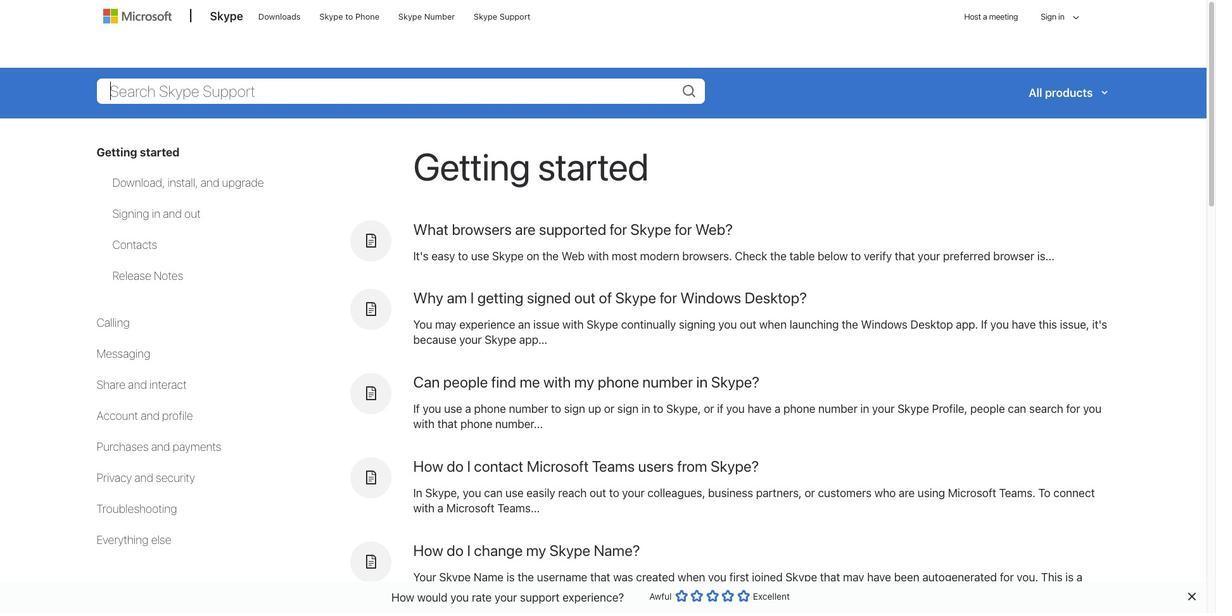 Task type: vqa. For each thing, say whether or not it's contained in the screenshot.
the bottom people
yes



Task type: locate. For each thing, give the bounding box(es) containing it.
1 vertical spatial windows
[[861, 318, 908, 332]]

browsers.
[[682, 249, 732, 263]]

your
[[413, 571, 436, 584]]

windows
[[680, 289, 741, 307], [861, 318, 908, 332]]

0 vertical spatial use
[[471, 249, 489, 263]]

on
[[527, 249, 539, 263]]

out inside in skype, you can use easily reach out to your colleagues, business partners, or customers who are using microsoft teams. to connect with a microsoft teams...
[[590, 487, 606, 500]]

skype down the experience
[[485, 333, 516, 347]]

my up up
[[574, 373, 594, 391]]

tab list containing download, install, and upgrade
[[97, 176, 337, 284]]

skype support
[[474, 11, 530, 22]]

signing
[[112, 207, 149, 221]]

partners,
[[756, 487, 802, 500]]

in
[[1058, 11, 1064, 22], [152, 207, 160, 221], [696, 373, 708, 391], [641, 402, 650, 416], [861, 402, 869, 416]]

2 vertical spatial microsoft
[[446, 502, 495, 515]]

0 horizontal spatial can
[[484, 487, 503, 500]]

or right partners,
[[805, 487, 815, 500]]

skype? up if
[[711, 373, 760, 391]]

is
[[507, 571, 515, 584], [1066, 571, 1074, 584], [521, 586, 529, 599]]

2 do from the top
[[447, 542, 464, 559]]

sign left up
[[564, 402, 585, 416]]

for inside your skype name is the username that was created when you first joined skype that may have been autogenerated for you. this is a unique identifier that is used...
[[1000, 571, 1014, 584]]

are up on
[[515, 220, 536, 238]]

unique
[[413, 586, 448, 599]]

how up your
[[413, 542, 443, 559]]

out
[[184, 207, 201, 221], [574, 289, 596, 307], [740, 318, 756, 332], [590, 487, 606, 500]]

you inside your skype name is the username that was created when you first joined skype that may have been autogenerated for you. this is a unique identifier that is used...
[[708, 571, 727, 584]]

or inside in skype, you can use easily reach out to your colleagues, business partners, or customers who are using microsoft teams. to connect with a microsoft teams...
[[805, 487, 815, 500]]

1 horizontal spatial people
[[970, 402, 1005, 416]]

is up how would you rate your support experience?
[[507, 571, 515, 584]]

0 horizontal spatial if
[[413, 402, 420, 416]]

if down can at the left bottom of the page
[[413, 402, 420, 416]]

are inside in skype, you can use easily reach out to your colleagues, business partners, or customers who are using microsoft teams. to connect with a microsoft teams...
[[899, 487, 915, 500]]

to inside in skype, you can use easily reach out to your colleagues, business partners, or customers who are using microsoft teams. to connect with a microsoft teams...
[[609, 487, 619, 500]]

0 vertical spatial how
[[413, 457, 443, 475]]

1 horizontal spatial number
[[642, 373, 693, 391]]

0 vertical spatial people
[[443, 373, 488, 391]]

skype support link
[[468, 1, 536, 31]]

host
[[964, 11, 981, 22]]

skype down of
[[587, 318, 618, 332]]

have inside you may experience an issue with skype continually signing you out when launching the windows desktop app. if you have this issue, it's because your skype app...
[[1012, 318, 1036, 332]]

you right the "signing"
[[719, 318, 737, 332]]

1 horizontal spatial may
[[843, 571, 864, 584]]

or
[[604, 402, 615, 416], [704, 402, 714, 416], [805, 487, 815, 500]]

1 horizontal spatial microsoft
[[527, 457, 589, 475]]

1 vertical spatial skype,
[[425, 487, 460, 500]]

release notes link
[[112, 269, 183, 283]]

how
[[413, 457, 443, 475], [413, 542, 443, 559], [391, 591, 414, 604]]

1 vertical spatial if
[[413, 402, 420, 416]]

1 vertical spatial may
[[843, 571, 864, 584]]

1 horizontal spatial started
[[538, 143, 649, 188]]

out right the reach
[[590, 487, 606, 500]]

your skype name is the username that was created when you first joined skype that may have been autogenerated for you. this is a unique identifier that is used...
[[413, 571, 1083, 599]]

1 horizontal spatial use
[[471, 249, 489, 263]]

1 do from the top
[[447, 457, 464, 475]]

people left find
[[443, 373, 488, 391]]

windows left the desktop
[[861, 318, 908, 332]]

download, install, and upgrade
[[112, 176, 264, 190]]

i
[[470, 289, 474, 307], [467, 457, 471, 475], [467, 542, 471, 559]]

0 horizontal spatial use
[[444, 402, 462, 416]]

1 vertical spatial have
[[748, 402, 772, 416]]

experience?
[[563, 591, 624, 604]]

have right if
[[748, 402, 772, 416]]

to left phone
[[345, 11, 353, 22]]

you up how would you rate your support experience? list box
[[708, 571, 727, 584]]

teams...
[[497, 502, 540, 515]]

microsoft right the using
[[948, 487, 996, 500]]

host a meeting link
[[954, 1, 1028, 33]]

that inside the if you use a phone number to sign up or sign in to skype, or if you have a phone number in your skype profile, people can search for you with that phone number...
[[437, 418, 458, 431]]

desktop
[[911, 318, 953, 332]]

the inside your skype name is the username that was created when you first joined skype that may have been autogenerated for you. this is a unique identifier that is used...
[[518, 571, 534, 584]]

1 horizontal spatial can
[[1008, 402, 1026, 416]]

you down can at the left bottom of the page
[[423, 402, 441, 416]]

0 horizontal spatial may
[[435, 318, 456, 332]]

support
[[520, 591, 560, 604]]

with inside you may experience an issue with skype continually signing you out when launching the windows desktop app. if you have this issue, it's because your skype app...
[[563, 318, 584, 332]]

you inside in skype, you can use easily reach out to your colleagues, business partners, or customers who are using microsoft teams. to connect with a microsoft teams...
[[463, 487, 481, 500]]

0 horizontal spatial getting started
[[97, 145, 180, 159]]

people right profile,
[[970, 402, 1005, 416]]

release
[[112, 269, 151, 283]]

out down the desktop?
[[740, 318, 756, 332]]

first
[[729, 571, 749, 584]]

the inside you may experience an issue with skype continually signing you out when launching the windows desktop app. if you have this issue, it's because your skype app...
[[842, 318, 858, 332]]

preferred
[[943, 249, 991, 263]]

2 sign from the left
[[617, 402, 639, 416]]

do left change on the left of page
[[447, 542, 464, 559]]

everything else link
[[97, 533, 171, 546]]

you right search
[[1083, 402, 1102, 416]]

2 horizontal spatial microsoft
[[948, 487, 996, 500]]

2 horizontal spatial or
[[805, 487, 815, 500]]

1 horizontal spatial getting started
[[413, 143, 649, 188]]

my up username
[[526, 542, 546, 559]]

connect
[[1054, 487, 1095, 500]]

how do i contact microsoft teams users from skype?
[[413, 457, 759, 475]]

0 vertical spatial can
[[1008, 402, 1026, 416]]

calling
[[97, 316, 130, 330]]

the up support
[[518, 571, 534, 584]]

5 option from the left
[[737, 590, 750, 602]]

why am i getting signed out of skype for windows desktop? link
[[413, 289, 807, 307]]

with down can at the left bottom of the page
[[413, 418, 435, 431]]

out down download, install, and upgrade link
[[184, 207, 201, 221]]

how left would
[[391, 591, 414, 604]]

1 horizontal spatial my
[[574, 373, 594, 391]]

verify
[[864, 249, 892, 263]]

1 vertical spatial can
[[484, 487, 503, 500]]

dismiss the survey image
[[1186, 592, 1197, 602]]

1 horizontal spatial getting
[[413, 143, 530, 188]]

0 vertical spatial windows
[[680, 289, 741, 307]]

how for how do i contact microsoft teams users from skype?
[[413, 457, 443, 475]]

and up security
[[151, 440, 170, 453]]

i right am
[[470, 289, 474, 307]]

i for getting
[[470, 289, 474, 307]]

browsers
[[452, 220, 512, 238]]

below
[[818, 249, 848, 263]]

how for how would you rate your support experience?
[[391, 591, 414, 604]]

1 vertical spatial do
[[447, 542, 464, 559]]

0 horizontal spatial windows
[[680, 289, 741, 307]]

skype left support
[[474, 11, 497, 22]]

have inside the if you use a phone number to sign up or sign in to skype, or if you have a phone number in your skype profile, people can search for you with that phone number...
[[748, 402, 772, 416]]

1 option from the left
[[675, 590, 688, 602]]

0 vertical spatial may
[[435, 318, 456, 332]]

skype, right in at the bottom of the page
[[425, 487, 460, 500]]

0 vertical spatial have
[[1012, 318, 1036, 332]]

0 vertical spatial do
[[447, 457, 464, 475]]

the right launching
[[842, 318, 858, 332]]

when down the desktop?
[[759, 318, 787, 332]]

may up because
[[435, 318, 456, 332]]

skype
[[210, 10, 243, 23], [319, 11, 343, 22], [398, 11, 422, 22], [474, 11, 497, 22], [630, 220, 671, 238], [492, 249, 524, 263], [615, 289, 656, 307], [587, 318, 618, 332], [485, 333, 516, 347], [898, 402, 929, 416], [549, 542, 590, 559], [439, 571, 471, 584], [786, 571, 817, 584]]

if right app.
[[981, 318, 988, 332]]

i left change on the left of page
[[467, 542, 471, 559]]

easily
[[527, 487, 555, 500]]

the left table
[[770, 249, 787, 263]]

for left you.
[[1000, 571, 1014, 584]]

app...
[[519, 333, 548, 347]]

that down 'name'
[[498, 586, 518, 599]]

1 horizontal spatial or
[[704, 402, 714, 416]]

skype up username
[[549, 542, 590, 559]]

contact
[[474, 457, 523, 475]]

when
[[759, 318, 787, 332], [678, 571, 705, 584]]

may left been
[[843, 571, 864, 584]]

identifier
[[451, 586, 495, 599]]

1 horizontal spatial if
[[981, 318, 988, 332]]

for inside the if you use a phone number to sign up or sign in to skype, or if you have a phone number in your skype profile, people can search for you with that phone number...
[[1066, 402, 1080, 416]]

used...
[[532, 586, 566, 599]]

users
[[638, 457, 674, 475]]

1 vertical spatial people
[[970, 402, 1005, 416]]

number
[[642, 373, 693, 391], [509, 402, 548, 416], [818, 402, 858, 416]]

menu bar
[[97, 0, 1109, 67]]

with inside the if you use a phone number to sign up or sign in to skype, or if you have a phone number in your skype profile, people can search for you with that phone number...
[[413, 418, 435, 431]]

0 horizontal spatial skype,
[[425, 487, 460, 500]]

have left been
[[867, 571, 891, 584]]

0 horizontal spatial have
[[748, 402, 772, 416]]

use
[[471, 249, 489, 263], [444, 402, 462, 416], [505, 487, 524, 500]]

4 option from the left
[[722, 590, 734, 602]]

do for change
[[447, 542, 464, 559]]

the right on
[[542, 249, 559, 263]]

everything
[[97, 533, 149, 546]]

skype to phone link
[[314, 1, 385, 31]]

0 horizontal spatial microsoft
[[446, 502, 495, 515]]

0 horizontal spatial are
[[515, 220, 536, 238]]

to
[[345, 11, 353, 22], [458, 249, 468, 263], [851, 249, 861, 263], [551, 402, 561, 416], [653, 402, 663, 416], [609, 487, 619, 500]]

i for contact
[[467, 457, 471, 475]]

the
[[542, 249, 559, 263], [770, 249, 787, 263], [842, 318, 858, 332], [518, 571, 534, 584]]

1 vertical spatial use
[[444, 402, 462, 416]]

2 vertical spatial use
[[505, 487, 524, 500]]

option
[[675, 590, 688, 602], [691, 590, 703, 602], [706, 590, 719, 602], [722, 590, 734, 602], [737, 590, 750, 602]]

1 vertical spatial microsoft
[[948, 487, 996, 500]]

skype left profile,
[[898, 402, 929, 416]]

0 horizontal spatial or
[[604, 402, 615, 416]]

skype? up the "business"
[[711, 457, 759, 475]]

and right install,
[[201, 176, 219, 190]]

out inside tab list
[[184, 207, 201, 221]]

and right share
[[128, 378, 147, 391]]

my
[[574, 373, 594, 391], [526, 542, 546, 559]]

and right privacy
[[134, 471, 153, 484]]

to up users
[[653, 402, 663, 416]]

your inside you may experience an issue with skype continually signing you out when launching the windows desktop app. if you have this issue, it's because your skype app...
[[459, 333, 482, 347]]

continually
[[621, 318, 676, 332]]

0 vertical spatial skype?
[[711, 373, 760, 391]]

calling link
[[97, 316, 130, 330]]

phone
[[355, 11, 380, 22]]

can left search
[[1008, 402, 1026, 416]]

2 horizontal spatial use
[[505, 487, 524, 500]]

1 horizontal spatial are
[[899, 487, 915, 500]]

can down contact
[[484, 487, 503, 500]]

teams
[[592, 457, 635, 475]]

skype up modern
[[630, 220, 671, 238]]

2 vertical spatial how
[[391, 591, 414, 604]]

skype,
[[666, 402, 701, 416], [425, 487, 460, 500]]

1 horizontal spatial windows
[[861, 318, 908, 332]]

to down teams at bottom
[[609, 487, 619, 500]]

started
[[538, 143, 649, 188], [140, 145, 180, 159]]

if inside the if you use a phone number to sign up or sign in to skype, or if you have a phone number in your skype profile, people can search for you with that phone number...
[[413, 402, 420, 416]]

how up in at the bottom of the page
[[413, 457, 443, 475]]

1 horizontal spatial when
[[759, 318, 787, 332]]

with down in at the bottom of the page
[[413, 502, 435, 515]]

0 horizontal spatial when
[[678, 571, 705, 584]]

purchases and payments
[[97, 440, 221, 453]]

0 vertical spatial when
[[759, 318, 787, 332]]

that right verify
[[895, 249, 915, 263]]

have left this
[[1012, 318, 1036, 332]]

0 vertical spatial i
[[470, 289, 474, 307]]

with inside in skype, you can use easily reach out to your colleagues, business partners, or customers who are using microsoft teams. to connect with a microsoft teams...
[[413, 502, 435, 515]]

0 vertical spatial are
[[515, 220, 536, 238]]

0 vertical spatial if
[[981, 318, 988, 332]]

windows up the "signing"
[[680, 289, 741, 307]]

microsoft left "teams..."
[[446, 502, 495, 515]]

colleagues,
[[648, 487, 705, 500]]

when inside you may experience an issue with skype continually signing you out when launching the windows desktop app. if you have this issue, it's because your skype app...
[[759, 318, 787, 332]]

was
[[613, 571, 633, 584]]

phone
[[598, 373, 639, 391], [474, 402, 506, 416], [783, 402, 816, 416], [460, 418, 492, 431]]

people
[[443, 373, 488, 391], [970, 402, 1005, 416]]

0 horizontal spatial sign
[[564, 402, 585, 416]]

sign
[[564, 402, 585, 416], [617, 402, 639, 416]]

how for how do i change my skype name?
[[413, 542, 443, 559]]

for right search
[[1066, 402, 1080, 416]]

2 vertical spatial have
[[867, 571, 891, 584]]

getting
[[477, 289, 524, 307]]

interact
[[149, 378, 187, 391]]

and left profile
[[141, 409, 160, 422]]

1 vertical spatial are
[[899, 487, 915, 500]]

0 horizontal spatial getting
[[97, 145, 137, 159]]

0 horizontal spatial is
[[507, 571, 515, 584]]

that down can at the left bottom of the page
[[437, 418, 458, 431]]

an
[[518, 318, 530, 332]]

2 vertical spatial i
[[467, 542, 471, 559]]

0 vertical spatial skype,
[[666, 402, 701, 416]]

purchases and payments link
[[97, 440, 221, 453]]

is right this
[[1066, 571, 1074, 584]]

or right up
[[604, 402, 615, 416]]

what browsers are supported for skype for web?
[[413, 220, 733, 238]]

do left contact
[[447, 457, 464, 475]]

1 horizontal spatial is
[[521, 586, 529, 599]]

share
[[97, 378, 125, 391]]

1 vertical spatial when
[[678, 571, 705, 584]]

1 horizontal spatial skype,
[[666, 402, 701, 416]]

your
[[918, 249, 940, 263], [459, 333, 482, 347], [872, 402, 895, 416], [622, 487, 645, 500], [495, 591, 517, 604]]

skype, inside the if you use a phone number to sign up or sign in to skype, or if you have a phone number in your skype profile, people can search for you with that phone number...
[[666, 402, 701, 416]]

sign right up
[[617, 402, 639, 416]]

you left rate at the left bottom of the page
[[450, 591, 469, 604]]

1 vertical spatial i
[[467, 457, 471, 475]]

1 horizontal spatial have
[[867, 571, 891, 584]]

2 horizontal spatial have
[[1012, 318, 1036, 332]]

messaging
[[97, 347, 151, 360]]

1 vertical spatial my
[[526, 542, 546, 559]]

tab list
[[97, 176, 337, 284]]

skype up the continually
[[615, 289, 656, 307]]

1 horizontal spatial sign
[[617, 402, 639, 416]]

0 vertical spatial microsoft
[[527, 457, 589, 475]]

with right issue
[[563, 318, 584, 332]]

a
[[983, 11, 987, 22], [465, 402, 471, 416], [775, 402, 781, 416], [437, 502, 443, 515], [1077, 571, 1083, 584]]

is left used...
[[521, 586, 529, 599]]

share and interact link
[[97, 378, 187, 391]]

out left of
[[574, 289, 596, 307]]

are right the 'who'
[[899, 487, 915, 500]]

microsoft up the reach
[[527, 457, 589, 475]]

skype inside the if you use a phone number to sign up or sign in to skype, or if you have a phone number in your skype profile, people can search for you with that phone number...
[[898, 402, 929, 416]]

skype, left if
[[666, 402, 701, 416]]

downloads
[[258, 11, 301, 22]]

you down contact
[[463, 487, 481, 500]]

else
[[151, 533, 171, 546]]

when up how would you rate your support experience? list box
[[678, 571, 705, 584]]

change
[[474, 542, 523, 559]]

people inside the if you use a phone number to sign up or sign in to skype, or if you have a phone number in your skype profile, people can search for you with that phone number...
[[970, 402, 1005, 416]]

me
[[520, 373, 540, 391]]

i left contact
[[467, 457, 471, 475]]

1 vertical spatial skype?
[[711, 457, 759, 475]]

or left if
[[704, 402, 714, 416]]

1 vertical spatial how
[[413, 542, 443, 559]]

when inside your skype name is the username that was created when you first joined skype that may have been autogenerated for you. this is a unique identifier that is used...
[[678, 571, 705, 584]]

use inside in skype, you can use easily reach out to your colleagues, business partners, or customers who are using microsoft teams. to connect with a microsoft teams...
[[505, 487, 524, 500]]



Task type: describe. For each thing, give the bounding box(es) containing it.
share and interact
[[97, 378, 187, 391]]

signed
[[527, 289, 571, 307]]

skype left downloads link
[[210, 10, 243, 23]]

table
[[790, 249, 815, 263]]

what
[[413, 220, 449, 238]]

sign in link
[[1029, 0, 1083, 35]]

web?
[[695, 220, 733, 238]]

launching
[[790, 318, 839, 332]]

use inside the if you use a phone number to sign up or sign in to skype, or if you have a phone number in your skype profile, people can search for you with that phone number...
[[444, 402, 462, 416]]

menu bar containing host a meeting
[[97, 0, 1109, 67]]

skype left phone
[[319, 11, 343, 22]]

2 horizontal spatial number
[[818, 402, 858, 416]]

to right easy
[[458, 249, 468, 263]]

how do i change my skype name?
[[413, 542, 640, 559]]

up
[[588, 402, 601, 416]]

0 horizontal spatial number
[[509, 402, 548, 416]]

skype left on
[[492, 249, 524, 263]]

contacts
[[112, 238, 157, 252]]

created
[[636, 571, 675, 584]]

troubleshooting
[[97, 502, 177, 515]]

you may experience an issue with skype continually signing you out when launching the windows desktop app. if you have this issue, it's because your skype app...
[[413, 318, 1107, 347]]

profile,
[[932, 402, 967, 416]]

and for interact
[[128, 378, 147, 391]]

name
[[474, 571, 504, 584]]

excellent
[[753, 591, 790, 602]]

easy
[[432, 249, 455, 263]]

to left up
[[551, 402, 561, 416]]

username
[[537, 571, 587, 584]]

2 horizontal spatial is
[[1066, 571, 1074, 584]]

reach
[[558, 487, 587, 500]]

skype, inside in skype, you can use easily reach out to your colleagues, business partners, or customers who are using microsoft teams. to connect with a microsoft teams...
[[425, 487, 460, 500]]

desktop?
[[745, 289, 807, 307]]

1 sign from the left
[[564, 402, 585, 416]]

who
[[875, 487, 896, 500]]

security
[[156, 471, 195, 484]]

skype number link
[[393, 1, 461, 31]]

with right me
[[543, 373, 571, 391]]

microsoft image
[[103, 9, 171, 23]]

and down install,
[[163, 207, 182, 221]]

host a meeting
[[964, 11, 1018, 22]]

download,
[[112, 176, 165, 190]]

and for security
[[134, 471, 153, 484]]

getting started link
[[97, 145, 180, 159]]

downloads link
[[253, 1, 306, 31]]

for left the web?
[[675, 220, 692, 238]]

joined
[[752, 571, 783, 584]]

web
[[562, 249, 585, 263]]

windows inside you may experience an issue with skype continually signing you out when launching the windows desktop app. if you have this issue, it's because your skype app...
[[861, 318, 908, 332]]

it's
[[1092, 318, 1107, 332]]

search
[[1029, 402, 1063, 416]]

troubleshooting link
[[97, 502, 177, 515]]

business
[[708, 487, 753, 500]]

out inside you may experience an issue with skype continually signing you out when launching the windows desktop app. if you have this issue, it's because your skype app...
[[740, 318, 756, 332]]

download, install, and upgrade link
[[112, 176, 264, 190]]

that right joined
[[820, 571, 840, 584]]

in
[[413, 487, 422, 500]]

and for profile
[[141, 409, 160, 422]]

you
[[413, 318, 432, 332]]

check
[[735, 249, 767, 263]]

is...
[[1037, 249, 1055, 263]]

to left verify
[[851, 249, 861, 263]]

am
[[447, 289, 467, 307]]

account and profile
[[97, 409, 193, 422]]

can inside in skype, you can use easily reach out to your colleagues, business partners, or customers who are using microsoft teams. to connect with a microsoft teams...
[[484, 487, 503, 500]]

what browsers are supported for skype for web? link
[[413, 220, 733, 238]]

0 horizontal spatial my
[[526, 542, 546, 559]]

upgrade
[[222, 176, 264, 190]]

how do i change my skype name? link
[[413, 542, 640, 559]]

of
[[599, 289, 612, 307]]

may inside your skype name is the username that was created when you first joined skype that may have been autogenerated for you. this is a unique identifier that is used...
[[843, 571, 864, 584]]

a inside your skype name is the username that was created when you first joined skype that may have been autogenerated for you. this is a unique identifier that is used...
[[1077, 571, 1083, 584]]

if inside you may experience an issue with skype continually signing you out when launching the windows desktop app. if you have this issue, it's because your skype app...
[[981, 318, 988, 332]]

find
[[491, 373, 516, 391]]

i for change
[[467, 542, 471, 559]]

have inside your skype name is the username that was created when you first joined skype that may have been autogenerated for you. this is a unique identifier that is used...
[[867, 571, 891, 584]]

for up the continually
[[660, 289, 677, 307]]

meeting
[[989, 11, 1018, 22]]

modern
[[640, 249, 680, 263]]

in skype, you can use easily reach out to your colleagues, business partners, or customers who are using microsoft teams. to connect with a microsoft teams...
[[413, 487, 1095, 515]]

how do i contact microsoft teams users from skype? link
[[413, 457, 759, 475]]

payments
[[173, 440, 221, 453]]

Search Skype Support text field
[[97, 78, 705, 104]]

you right app.
[[991, 318, 1009, 332]]

skype up identifier
[[439, 571, 471, 584]]

everything else
[[97, 533, 171, 546]]

to
[[1038, 487, 1051, 500]]

skype right joined
[[786, 571, 817, 584]]

0 horizontal spatial started
[[140, 145, 180, 159]]

signing in and out
[[112, 207, 201, 221]]

experience
[[459, 318, 515, 332]]

and for payments
[[151, 440, 170, 453]]

your inside in skype, you can use easily reach out to your colleagues, business partners, or customers who are using microsoft teams. to connect with a microsoft teams...
[[622, 487, 645, 500]]

awful
[[649, 591, 672, 602]]

messaging link
[[97, 347, 151, 360]]

0 horizontal spatial people
[[443, 373, 488, 391]]

install,
[[168, 176, 198, 190]]

can
[[413, 373, 440, 391]]

privacy and security
[[97, 471, 195, 484]]

that up experience?
[[590, 571, 610, 584]]

you.
[[1017, 571, 1038, 584]]

how would you rate your support experience? list box
[[675, 587, 750, 609]]

skype left number
[[398, 11, 422, 22]]

why am i getting signed out of skype for windows desktop?
[[413, 289, 807, 307]]

name?
[[594, 542, 640, 559]]

been
[[894, 571, 920, 584]]

notes
[[154, 269, 183, 283]]

a inside in skype, you can use easily reach out to your colleagues, business partners, or customers who are using microsoft teams. to connect with a microsoft teams...
[[437, 502, 443, 515]]

would
[[417, 591, 448, 604]]

issue
[[533, 318, 560, 332]]

2 option from the left
[[691, 590, 703, 602]]

3 option from the left
[[706, 590, 719, 602]]

may inside you may experience an issue with skype continually signing you out when launching the windows desktop app. if you have this issue, it's because your skype app...
[[435, 318, 456, 332]]

you right if
[[726, 402, 745, 416]]

0 vertical spatial my
[[574, 373, 594, 391]]

contacts link
[[112, 238, 157, 252]]

can inside the if you use a phone number to sign up or sign in to skype, or if you have a phone number in your skype profile, people can search for you with that phone number...
[[1008, 402, 1026, 416]]

from
[[677, 457, 707, 475]]

your inside the if you use a phone number to sign up or sign in to skype, or if you have a phone number in your skype profile, people can search for you with that phone number...
[[872, 402, 895, 416]]

number...
[[495, 418, 543, 431]]

this
[[1041, 571, 1063, 584]]

rate
[[472, 591, 492, 604]]

for up most
[[610, 220, 627, 238]]

number
[[424, 11, 455, 22]]

do for contact
[[447, 457, 464, 475]]

teams.
[[999, 487, 1036, 500]]

most
[[612, 249, 637, 263]]

sign
[[1041, 11, 1056, 22]]

how would you rate your support experience?
[[391, 591, 624, 604]]

with right web
[[588, 249, 609, 263]]

it's easy to use skype on the web with most modern browsers. check the table below to verify that your preferred browser is...
[[413, 249, 1055, 263]]

account and profile link
[[97, 409, 193, 422]]



